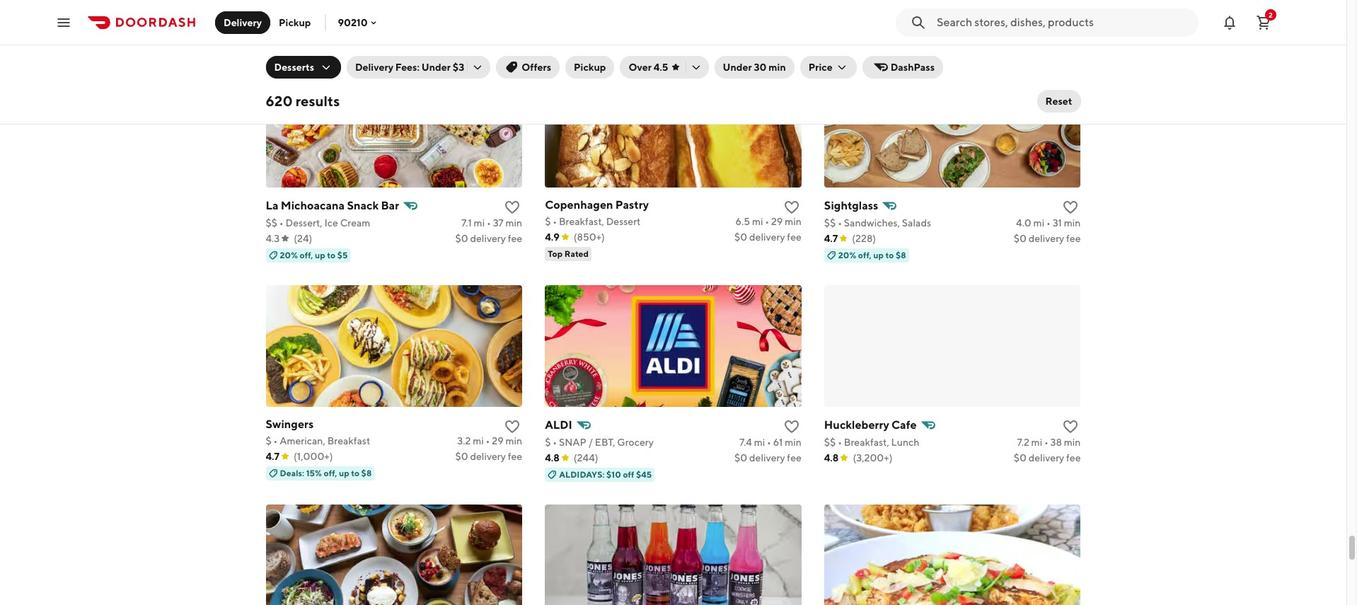 Task type: locate. For each thing, give the bounding box(es) containing it.
7.2
[[1018, 437, 1030, 448]]

2 button
[[1250, 8, 1279, 36]]

$
[[545, 216, 551, 227], [266, 435, 272, 447], [545, 437, 551, 448]]

mi for aldi
[[754, 437, 766, 448]]

(244)
[[574, 452, 599, 463]]

to down breakfast
[[351, 468, 360, 478]]

swingers
[[266, 417, 314, 431]]

$​0 delivery fee for 7.1 mi • 37 min
[[456, 233, 523, 244]]

click to add this store to your saved list image up 4.0 mi • 31 min
[[1063, 199, 1080, 216]]

under left $3
[[422, 62, 451, 73]]

4.7 for $$
[[825, 233, 839, 244]]

$$ for sightglass
[[825, 217, 836, 228]]

0 vertical spatial deals:
[[280, 30, 305, 41]]

1 vertical spatial pickup button
[[566, 56, 615, 79]]

deals:
[[280, 30, 305, 41], [280, 468, 305, 478]]

min right 6.5
[[785, 216, 802, 227]]

$​0 for 7.2 mi • 38 min
[[1014, 452, 1027, 463]]

min right 31
[[1065, 217, 1081, 228]]

click to add this store to your saved list image for michoacana
[[504, 199, 521, 216]]

0 horizontal spatial 4.8
[[266, 13, 280, 25]]

4.7 for $
[[266, 451, 280, 462]]

4.8 left (3,200+)
[[825, 452, 839, 463]]

click to add this store to your saved list image up '7.2 mi • 38 min'
[[1063, 418, 1080, 435]]

pickup up "deals: 20% off, up to $5"
[[279, 17, 311, 28]]

$5 down ice
[[337, 250, 348, 260]]

0 horizontal spatial under
[[422, 62, 451, 73]]

3.2 mi • 29 min
[[458, 435, 523, 447]]

15%
[[306, 468, 322, 478]]

off, right 15%
[[324, 468, 337, 478]]

61
[[774, 437, 783, 448]]

• left '37' in the top left of the page
[[487, 217, 491, 228]]

1 horizontal spatial breakfast,
[[844, 437, 890, 448]]

4.8 left (2,800+)
[[266, 13, 280, 25]]

click to add this store to your saved list image
[[504, 199, 521, 216], [784, 418, 801, 435], [1063, 418, 1080, 435]]

$5 down 90210 popup button
[[364, 30, 374, 41]]

click to add this store to your saved list image for cafe
[[1063, 418, 1080, 435]]

breakfast
[[328, 435, 370, 447]]

$$ down sightglass
[[825, 217, 836, 228]]

6.5 mi • 29 min
[[736, 216, 802, 227]]

1 horizontal spatial 20%
[[306, 30, 324, 41]]

dessert
[[607, 216, 641, 227]]

1 horizontal spatial $5
[[364, 30, 374, 41]]

2 horizontal spatial click to add this store to your saved list image
[[1063, 199, 1080, 216]]

min inside under 30 min button
[[769, 62, 786, 73]]

fee for 4.0 mi • 31 min
[[1067, 233, 1081, 244]]

20% down (24) on the left of the page
[[280, 250, 298, 260]]

mi for sightglass
[[1034, 217, 1045, 228]]

notification bell image
[[1222, 14, 1239, 31]]

min right 30 on the top of the page
[[769, 62, 786, 73]]

min right 61
[[785, 437, 802, 448]]

1 vertical spatial deals:
[[280, 468, 305, 478]]

30
[[754, 62, 767, 73]]

ice
[[325, 217, 338, 228]]

$​0 delivery fee
[[1014, 13, 1081, 25], [735, 231, 802, 243], [456, 233, 523, 244], [1014, 233, 1081, 244], [456, 451, 523, 462], [735, 452, 802, 463], [1014, 452, 1081, 463]]

min
[[769, 62, 786, 73], [785, 216, 802, 227], [506, 217, 523, 228], [1065, 217, 1081, 228], [506, 435, 523, 447], [785, 437, 802, 448], [1065, 437, 1081, 448]]

4.0 mi • 31 min
[[1017, 217, 1081, 228]]

$​0 delivery fee for 6.5 mi • 29 min
[[735, 231, 802, 243]]

lunch
[[892, 437, 920, 448]]

0 horizontal spatial 29
[[492, 435, 504, 447]]

1 vertical spatial pickup
[[574, 62, 606, 73]]

4.7 down swingers
[[266, 451, 280, 462]]

0 horizontal spatial delivery
[[224, 17, 262, 28]]

0 horizontal spatial 4.7
[[266, 451, 280, 462]]

mi right 6.5
[[753, 216, 764, 227]]

• right 3.2
[[486, 435, 490, 447]]

4.8 for aldi
[[545, 452, 560, 463]]

1 horizontal spatial click to add this store to your saved list image
[[784, 199, 801, 216]]

1 horizontal spatial pickup button
[[566, 56, 615, 79]]

$$ up 4.3
[[266, 217, 278, 228]]

$45
[[637, 469, 652, 480]]

20% down (228)
[[839, 250, 857, 260]]

0 vertical spatial pickup
[[279, 17, 311, 28]]

$30,
[[866, 30, 885, 41]]

delivery inside button
[[224, 17, 262, 28]]

0 vertical spatial delivery
[[224, 17, 262, 28]]

1 vertical spatial 29
[[492, 435, 504, 447]]

min for 7.1 mi • 37 min
[[506, 217, 523, 228]]

29 right 6.5
[[772, 216, 783, 227]]

deals: down (2,800+)
[[280, 30, 305, 41]]

4.8 down snap
[[545, 452, 560, 463]]

mi right 7.4
[[754, 437, 766, 448]]

$ down swingers
[[266, 435, 272, 447]]

offers
[[522, 62, 552, 73]]

snap
[[559, 437, 587, 448]]

$ up 4.9
[[545, 216, 551, 227]]

price
[[809, 62, 833, 73]]

food truck
[[925, 30, 970, 41]]

under left 30 on the top of the page
[[723, 62, 752, 73]]

$ down aldi
[[545, 437, 551, 448]]

1 horizontal spatial 29
[[772, 216, 783, 227]]

price button
[[801, 56, 857, 79]]

1 horizontal spatial 4.7
[[825, 233, 839, 244]]

(2,800+)
[[295, 13, 335, 25]]

29 right 3.2
[[492, 435, 504, 447]]

0 horizontal spatial 20%
[[280, 250, 298, 260]]

1 deals: from the top
[[280, 30, 305, 41]]

spend
[[839, 30, 865, 41]]

delivery for delivery fees: under $3
[[355, 62, 394, 73]]

• right 6.5
[[766, 216, 770, 227]]

pickup left the over
[[574, 62, 606, 73]]

desserts
[[274, 62, 314, 73]]

$ • american, breakfast
[[266, 435, 370, 447]]

0 horizontal spatial click to add this store to your saved list image
[[504, 418, 521, 435]]

min right 3.2
[[506, 435, 523, 447]]

breakfast, for (3,200+)
[[844, 437, 890, 448]]

breakfast, down copenhagen
[[559, 216, 605, 227]]

over 4.5
[[629, 62, 669, 73]]

min for 7.2 mi • 38 min
[[1065, 437, 1081, 448]]

1 horizontal spatial under
[[723, 62, 752, 73]]

4.7
[[825, 233, 839, 244], [266, 451, 280, 462]]

0 vertical spatial 29
[[772, 216, 783, 227]]

$8
[[896, 250, 907, 260], [361, 468, 372, 478]]

min right '37' in the top left of the page
[[506, 217, 523, 228]]

min for 7.4 mi • 61 min
[[785, 437, 802, 448]]

up right 15%
[[339, 468, 349, 478]]

1 vertical spatial $8
[[361, 468, 372, 478]]

0 vertical spatial breakfast,
[[559, 216, 605, 227]]

0 vertical spatial 4.7
[[825, 233, 839, 244]]

deals: for deals: 20% off, up to $5
[[280, 30, 305, 41]]

$ for swingers
[[266, 435, 272, 447]]

• left 61
[[767, 437, 772, 448]]

90210
[[338, 17, 368, 28]]

$$ down huckleberry
[[825, 437, 836, 448]]

fee for 6.5 mi • 29 min
[[788, 231, 802, 243]]

7.1 mi • 37 min
[[462, 217, 523, 228]]

to down 90210 popup button
[[354, 30, 362, 41]]

fee for 7.4 mi • 61 min
[[788, 452, 802, 463]]

3.2
[[458, 435, 471, 447]]

1 vertical spatial 4.7
[[266, 451, 280, 462]]

delivery for 7.2 mi • 38 min
[[1029, 452, 1065, 463]]

mi right 7.1
[[474, 217, 485, 228]]

0 horizontal spatial click to add this store to your saved list image
[[504, 199, 521, 216]]

copenhagen pastry
[[545, 198, 649, 211]]

1 vertical spatial delivery
[[355, 62, 394, 73]]

1 vertical spatial breakfast,
[[844, 437, 890, 448]]

mi right the 4.0
[[1034, 217, 1045, 228]]

click to add this store to your saved list image left aldi
[[504, 418, 521, 435]]

breakfast, up (3,200+)
[[844, 437, 890, 448]]

mi right 7.2
[[1032, 437, 1043, 448]]

dashpass button
[[863, 56, 944, 79]]

deals: for deals: 15% off, up to $8
[[280, 468, 305, 478]]

$$
[[266, 217, 278, 228], [825, 217, 836, 228], [825, 437, 836, 448]]

up
[[341, 30, 352, 41], [315, 250, 325, 260], [874, 250, 884, 260], [339, 468, 349, 478]]

0 vertical spatial pickup button
[[270, 11, 320, 34]]

$​0 delivery fee for 7.2 mi • 38 min
[[1014, 452, 1081, 463]]

$$ for huckleberry cafe
[[825, 437, 836, 448]]

0 horizontal spatial breakfast,
[[559, 216, 605, 227]]

620
[[266, 93, 293, 109]]

desserts button
[[266, 56, 341, 79]]

click to add this store to your saved list image up 7.1 mi • 37 min
[[504, 199, 521, 216]]

pickup button left the over
[[566, 56, 615, 79]]

1 horizontal spatial 4.8
[[545, 452, 560, 463]]

breakfast,
[[559, 216, 605, 227], [844, 437, 890, 448]]

2 horizontal spatial 4.8
[[825, 452, 839, 463]]

click to add this store to your saved list image right 6.5
[[784, 199, 801, 216]]

2 horizontal spatial click to add this store to your saved list image
[[1063, 418, 1080, 435]]

$8 down breakfast
[[361, 468, 372, 478]]

top rated
[[548, 248, 589, 259]]

fee for 7.1 mi • 37 min
[[508, 233, 523, 244]]

4.7 left (228)
[[825, 233, 839, 244]]

dessert,
[[286, 217, 323, 228]]

$8 down salads
[[896, 250, 907, 260]]

michoacana
[[281, 199, 345, 212]]

click to add this store to your saved list image up the 7.4 mi • 61 min
[[784, 418, 801, 435]]

deals: 20% off, up to $5
[[280, 30, 374, 41]]

2 deals: from the top
[[280, 468, 305, 478]]

min right 38
[[1065, 437, 1081, 448]]

delivery
[[224, 17, 262, 28], [355, 62, 394, 73]]

6.5
[[736, 216, 751, 227]]

$​0
[[1014, 13, 1027, 25], [735, 231, 748, 243], [456, 233, 468, 244], [1014, 233, 1027, 244], [456, 451, 468, 462], [735, 452, 748, 463], [1014, 452, 1027, 463]]

4.9
[[545, 231, 560, 243]]

20% down (2,800+)
[[306, 30, 324, 41]]

$​0 delivery fee for 3.2 mi • 29 min
[[456, 451, 523, 462]]

click to add this store to your saved list image for swingers
[[504, 418, 521, 435]]

1 horizontal spatial delivery
[[355, 62, 394, 73]]

0 horizontal spatial pickup
[[279, 17, 311, 28]]

up down 90210
[[341, 30, 352, 41]]

2 under from the left
[[723, 62, 752, 73]]

2 horizontal spatial 20%
[[839, 250, 857, 260]]

deals: left 15%
[[280, 468, 305, 478]]

29
[[772, 216, 783, 227], [492, 435, 504, 447]]

1 horizontal spatial pickup
[[574, 62, 606, 73]]

min for 3.2 mi • 29 min
[[506, 435, 523, 447]]

click to add this store to your saved list image
[[784, 199, 801, 216], [1063, 199, 1080, 216], [504, 418, 521, 435]]

min for 4.0 mi • 31 min
[[1065, 217, 1081, 228]]

1 horizontal spatial $8
[[896, 250, 907, 260]]

delivery for 7.4 mi • 61 min
[[750, 452, 786, 463]]

4.0
[[1017, 217, 1032, 228]]

pickup button up desserts
[[270, 11, 320, 34]]

$5 right save
[[906, 30, 917, 41]]



Task type: describe. For each thing, give the bounding box(es) containing it.
cream
[[340, 217, 371, 228]]

0 horizontal spatial pickup button
[[270, 11, 320, 34]]

1 horizontal spatial click to add this store to your saved list image
[[784, 418, 801, 435]]

• down aldi
[[553, 437, 557, 448]]

delivery for 3.2 mi • 29 min
[[470, 451, 506, 462]]

1 under from the left
[[422, 62, 451, 73]]

top
[[548, 248, 563, 259]]

sandwiches,
[[844, 217, 901, 228]]

to down ice
[[327, 250, 336, 260]]

0 horizontal spatial $5
[[337, 250, 348, 260]]

$$ • breakfast, lunch
[[825, 437, 920, 448]]

off, down (24) on the left of the page
[[300, 250, 313, 260]]

ebt,
[[595, 437, 616, 448]]

20% off, up to $5
[[280, 250, 348, 260]]

$​0 delivery fee for 4.0 mi • 31 min
[[1014, 233, 1081, 244]]

0 vertical spatial $8
[[896, 250, 907, 260]]

• up 4.3
[[280, 217, 284, 228]]

38
[[1051, 437, 1063, 448]]

under inside button
[[723, 62, 752, 73]]

la
[[266, 199, 279, 212]]

4.8 for huckleberry cafe
[[825, 452, 839, 463]]

• left 31
[[1047, 217, 1051, 228]]

fee for 7.2 mi • 38 min
[[1067, 452, 1081, 463]]

7.1
[[462, 217, 472, 228]]

bar
[[381, 199, 399, 212]]

offers button
[[496, 56, 560, 79]]

$$ for la michoacana snack bar
[[266, 217, 278, 228]]

off
[[623, 469, 635, 480]]

$ • snap / ebt, grocery
[[545, 437, 654, 448]]

snack
[[347, 199, 379, 212]]

huckleberry cafe
[[825, 418, 917, 432]]

(1,000+)
[[294, 451, 333, 462]]

truck
[[948, 30, 970, 41]]

620 results
[[266, 93, 340, 109]]

cafe
[[892, 418, 917, 432]]

• up 4.9
[[553, 216, 557, 227]]

up down (228)
[[874, 250, 884, 260]]

2
[[1270, 10, 1274, 19]]

20% off, up to $8
[[839, 250, 907, 260]]

(228)
[[853, 233, 877, 244]]

4.3
[[266, 233, 280, 244]]

huckleberry
[[825, 418, 890, 432]]

• down sightglass
[[838, 217, 843, 228]]

to down $$ • sandwiches, salads
[[886, 250, 894, 260]]

fee for 3.2 mi • 29 min
[[508, 451, 523, 462]]

off, down (228)
[[859, 250, 872, 260]]

results
[[296, 93, 340, 109]]

aldidays: $10 off $45
[[559, 469, 652, 480]]

$ • breakfast, dessert
[[545, 216, 641, 227]]

Store search: begin typing to search for stores available on DoorDash text field
[[937, 15, 1191, 30]]

• left 38
[[1045, 437, 1049, 448]]

20% for sightglass
[[839, 250, 857, 260]]

7.4 mi • 61 min
[[740, 437, 802, 448]]

• down huckleberry
[[838, 437, 843, 448]]

(850+)
[[574, 231, 605, 243]]

american,
[[280, 435, 326, 447]]

$10
[[607, 469, 622, 480]]

delivery for 4.0 mi • 31 min
[[1029, 233, 1065, 244]]

29 for copenhagen pastry
[[772, 216, 783, 227]]

aldi
[[545, 418, 573, 432]]

deals: 15% off, up to $8
[[280, 468, 372, 478]]

mi right 3.2
[[473, 435, 484, 447]]

aldidays:
[[559, 469, 605, 480]]

mi for huckleberry cafe
[[1032, 437, 1043, 448]]

spend $30, save $5
[[839, 30, 917, 41]]

delivery for 6.5 mi • 29 min
[[750, 231, 786, 243]]

la michoacana snack bar
[[266, 199, 399, 212]]

salads
[[903, 217, 932, 228]]

$​0 for 6.5 mi • 29 min
[[735, 231, 748, 243]]

under 30 min
[[723, 62, 786, 73]]

31
[[1053, 217, 1063, 228]]

click to add this store to your saved list image for copenhagen pastry
[[784, 199, 801, 216]]

(3,200+)
[[853, 452, 893, 463]]

delivery for 7.1 mi • 37 min
[[470, 233, 506, 244]]

pastry
[[616, 198, 649, 211]]

reset
[[1046, 96, 1073, 107]]

rated
[[565, 248, 589, 259]]

0 horizontal spatial $8
[[361, 468, 372, 478]]

90210 button
[[338, 17, 379, 28]]

dashpass
[[891, 62, 935, 73]]

min for 6.5 mi • 29 min
[[785, 216, 802, 227]]

up down $$ • dessert, ice cream
[[315, 250, 325, 260]]

off, down 90210
[[326, 30, 340, 41]]

37
[[493, 217, 504, 228]]

breakfast, for (850+)
[[559, 216, 605, 227]]

food
[[925, 30, 946, 41]]

$3
[[453, 62, 465, 73]]

20% for la michoacana snack bar
[[280, 250, 298, 260]]

copenhagen
[[545, 198, 614, 211]]

over 4.5 button
[[621, 56, 709, 79]]

sightglass
[[825, 199, 879, 212]]

open menu image
[[55, 14, 72, 31]]

delivery for delivery
[[224, 17, 262, 28]]

$​0 delivery fee for 7.4 mi • 61 min
[[735, 452, 802, 463]]

$ for copenhagen pastry
[[545, 216, 551, 227]]

(24)
[[294, 233, 312, 244]]

delivery fees: under $3
[[355, 62, 465, 73]]

$$ • dessert, ice cream
[[266, 217, 371, 228]]

$​0 for 7.1 mi • 37 min
[[456, 233, 468, 244]]

4.5
[[654, 62, 669, 73]]

reset button
[[1038, 90, 1081, 113]]

3 items, open order cart image
[[1256, 14, 1273, 31]]

• down swingers
[[274, 435, 278, 447]]

$​0 for 7.4 mi • 61 min
[[735, 452, 748, 463]]

7.4
[[740, 437, 753, 448]]

save
[[887, 30, 905, 41]]

over
[[629, 62, 652, 73]]

under 30 min button
[[715, 56, 795, 79]]

mi for la michoacana snack bar
[[474, 217, 485, 228]]

grocery
[[618, 437, 654, 448]]

29 for swingers
[[492, 435, 504, 447]]

2 horizontal spatial $5
[[906, 30, 917, 41]]

7.2 mi • 38 min
[[1018, 437, 1081, 448]]

$​0 for 3.2 mi • 29 min
[[456, 451, 468, 462]]

pickup for left pickup button
[[279, 17, 311, 28]]

$$ • sandwiches, salads
[[825, 217, 932, 228]]

/
[[589, 437, 593, 448]]

$​0 for 4.0 mi • 31 min
[[1014, 233, 1027, 244]]

pickup for the bottom pickup button
[[574, 62, 606, 73]]

delivery button
[[215, 11, 270, 34]]



Task type: vqa. For each thing, say whether or not it's contained in the screenshot.
service to the right
no



